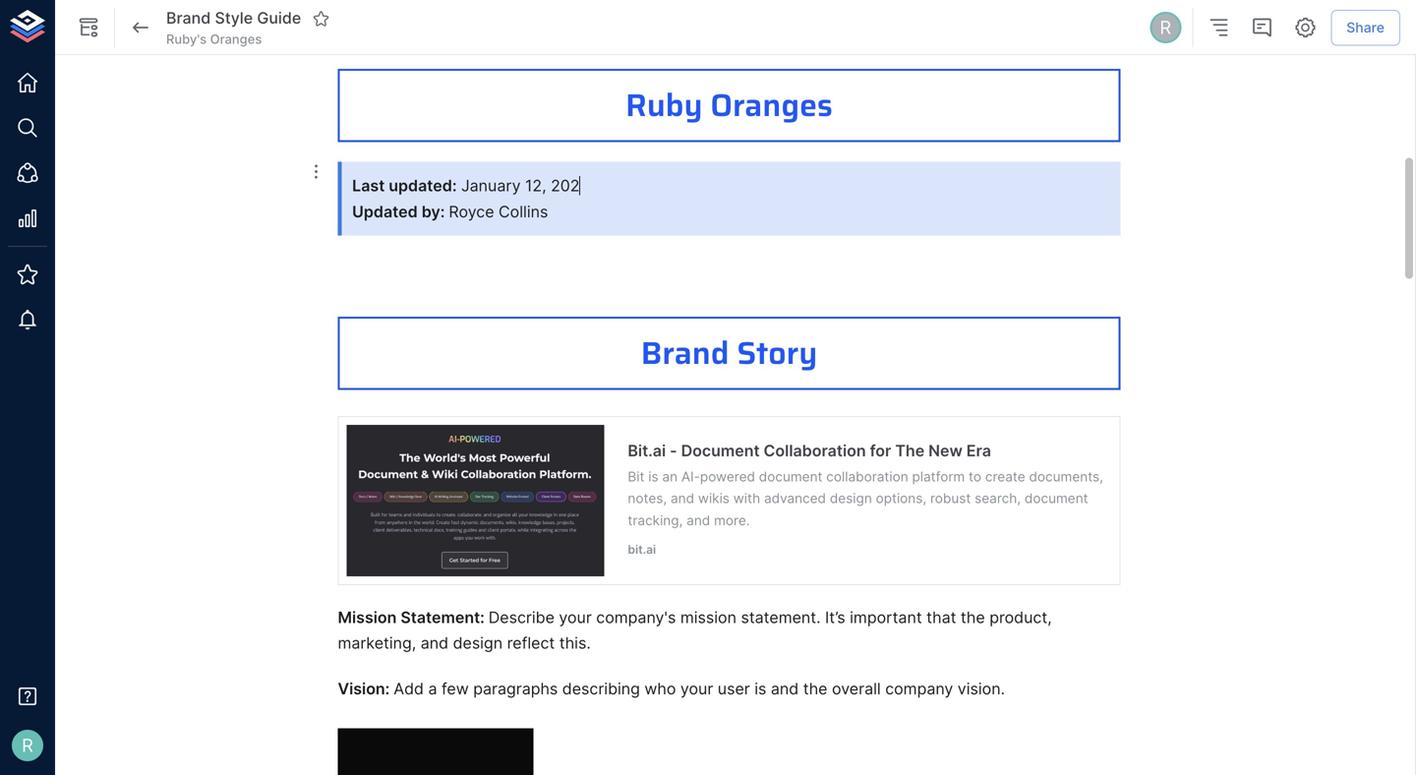 Task type: locate. For each thing, give the bounding box(es) containing it.
the
[[896, 441, 925, 460]]

with
[[734, 491, 761, 507]]

1 horizontal spatial brand
[[641, 328, 729, 378]]

the
[[961, 608, 985, 627], [803, 679, 828, 699]]

and
[[671, 491, 695, 507], [687, 513, 711, 529], [421, 634, 449, 653], [771, 679, 799, 699]]

brand style guide
[[166, 9, 301, 28]]

1 horizontal spatial design
[[830, 491, 872, 507]]

statement:
[[401, 608, 485, 627]]

the inside describe your company's mission statement. it's important that the product, marketing, and design reflect this.
[[961, 608, 985, 627]]

1 vertical spatial brand
[[641, 328, 729, 378]]

0 horizontal spatial your
[[559, 608, 592, 627]]

robust
[[931, 491, 971, 507]]

tracking,
[[628, 513, 683, 529]]

ruby
[[626, 80, 703, 130]]

your inside describe your company's mission statement. it's important that the product, marketing, and design reflect this.
[[559, 608, 592, 627]]

0 vertical spatial r button
[[1147, 9, 1185, 46]]

brand up ruby's at the top of page
[[166, 9, 211, 28]]

1 horizontal spatial the
[[961, 608, 985, 627]]

0 horizontal spatial is
[[649, 469, 659, 485]]

last updated: january 12, 202 updated by: royce collins
[[352, 176, 580, 221]]

-
[[670, 441, 677, 460]]

show wiki image
[[77, 16, 100, 39]]

0 horizontal spatial the
[[803, 679, 828, 699]]

updated:
[[389, 176, 457, 195]]

share button
[[1331, 10, 1401, 45]]

1 horizontal spatial r button
[[1147, 9, 1185, 46]]

is right user
[[755, 679, 767, 699]]

go back image
[[129, 16, 152, 39]]

by:
[[422, 202, 445, 221]]

bit
[[628, 469, 645, 485]]

0 horizontal spatial r
[[22, 735, 33, 756]]

1 horizontal spatial your
[[681, 679, 714, 699]]

ruby oranges
[[626, 80, 833, 130]]

1 vertical spatial r
[[22, 735, 33, 756]]

options,
[[876, 491, 927, 507]]

the left overall
[[803, 679, 828, 699]]

is
[[649, 469, 659, 485], [755, 679, 767, 699]]

brand story
[[641, 328, 818, 378]]

1 vertical spatial oranges
[[711, 80, 833, 130]]

1 horizontal spatial is
[[755, 679, 767, 699]]

describe
[[489, 608, 555, 627]]

is for user
[[755, 679, 767, 699]]

and right user
[[771, 679, 799, 699]]

your up this.
[[559, 608, 592, 627]]

oranges for ruby's oranges
[[210, 31, 262, 47]]

r for bottommost the r 'button'
[[22, 735, 33, 756]]

describe your company's mission statement. it's important that the product, marketing, and design reflect this.
[[338, 608, 1057, 653]]

document
[[681, 441, 760, 460]]

ai-
[[682, 469, 700, 485]]

updated
[[352, 202, 418, 221]]

0 vertical spatial oranges
[[210, 31, 262, 47]]

0 vertical spatial your
[[559, 608, 592, 627]]

r button
[[1147, 9, 1185, 46], [6, 724, 49, 767]]

0 horizontal spatial r button
[[6, 724, 49, 767]]

0 horizontal spatial design
[[453, 634, 503, 653]]

important
[[850, 608, 922, 627]]

oranges
[[210, 31, 262, 47], [711, 80, 833, 130]]

0 vertical spatial is
[[649, 469, 659, 485]]

1 vertical spatial document
[[1025, 491, 1089, 507]]

0 horizontal spatial brand
[[166, 9, 211, 28]]

0 vertical spatial brand
[[166, 9, 211, 28]]

document up advanced
[[759, 469, 823, 485]]

company
[[886, 679, 954, 699]]

1 horizontal spatial document
[[1025, 491, 1089, 507]]

0 vertical spatial the
[[961, 608, 985, 627]]

mission statement:
[[338, 608, 489, 627]]

0 vertical spatial design
[[830, 491, 872, 507]]

design inside bit.ai - document collaboration for the new era bit is an ai-powered document collaboration platform to create documents, notes, and wikis with advanced design options, robust search, document tracking, and more.
[[830, 491, 872, 507]]

guide
[[257, 9, 301, 28]]

document down documents,
[[1025, 491, 1089, 507]]

1 horizontal spatial oranges
[[711, 80, 833, 130]]

design down the statement:
[[453, 634, 503, 653]]

design down collaboration
[[830, 491, 872, 507]]

story
[[737, 328, 818, 378]]

documents,
[[1029, 469, 1104, 485]]

1 vertical spatial the
[[803, 679, 828, 699]]

last
[[352, 176, 385, 195]]

style
[[215, 9, 253, 28]]

brand
[[166, 9, 211, 28], [641, 328, 729, 378]]

is left an
[[649, 469, 659, 485]]

0 vertical spatial r
[[1160, 17, 1172, 38]]

0 vertical spatial document
[[759, 469, 823, 485]]

an
[[662, 469, 678, 485]]

brand left the story
[[641, 328, 729, 378]]

r
[[1160, 17, 1172, 38], [22, 735, 33, 756]]

document
[[759, 469, 823, 485], [1025, 491, 1089, 507]]

0 horizontal spatial document
[[759, 469, 823, 485]]

brand for brand style guide
[[166, 9, 211, 28]]

1 vertical spatial is
[[755, 679, 767, 699]]

1 vertical spatial your
[[681, 679, 714, 699]]

powered
[[700, 469, 756, 485]]

your right who
[[681, 679, 714, 699]]

bit.ai
[[628, 542, 656, 557]]

and down wikis
[[687, 513, 711, 529]]

your
[[559, 608, 592, 627], [681, 679, 714, 699]]

advanced
[[764, 491, 826, 507]]

design
[[830, 491, 872, 507], [453, 634, 503, 653]]

and down the statement:
[[421, 634, 449, 653]]

the right that
[[961, 608, 985, 627]]

product,
[[990, 608, 1052, 627]]

is inside bit.ai - document collaboration for the new era bit is an ai-powered document collaboration platform to create documents, notes, and wikis with advanced design options, robust search, document tracking, and more.
[[649, 469, 659, 485]]

it's
[[825, 608, 846, 627]]

0 horizontal spatial oranges
[[210, 31, 262, 47]]

1 horizontal spatial r
[[1160, 17, 1172, 38]]

1 vertical spatial design
[[453, 634, 503, 653]]



Task type: describe. For each thing, give the bounding box(es) containing it.
more.
[[714, 513, 750, 529]]

statement.
[[741, 608, 821, 627]]

new
[[929, 441, 963, 460]]

settings image
[[1294, 16, 1318, 39]]

mission
[[338, 608, 397, 627]]

table of contents image
[[1207, 16, 1231, 39]]

who
[[645, 679, 676, 699]]

notes,
[[628, 491, 667, 507]]

to
[[969, 469, 982, 485]]

vision: add a few paragraphs describing who your user is and the overall company vision.
[[338, 679, 1005, 699]]

user
[[718, 679, 750, 699]]

ruby's oranges
[[166, 31, 262, 47]]

and inside describe your company's mission statement. it's important that the product, marketing, and design reflect this.
[[421, 634, 449, 653]]

reflect
[[507, 634, 555, 653]]

paragraphs
[[473, 679, 558, 699]]

january
[[461, 176, 521, 195]]

favorite image
[[312, 10, 330, 27]]

create
[[986, 469, 1026, 485]]

design inside describe your company's mission statement. it's important that the product, marketing, and design reflect this.
[[453, 634, 503, 653]]

brand for brand story
[[641, 328, 729, 378]]

r for the top the r 'button'
[[1160, 17, 1172, 38]]

that
[[927, 608, 957, 627]]

search,
[[975, 491, 1021, 507]]

bit.ai
[[628, 441, 666, 460]]

add
[[394, 679, 424, 699]]

comments image
[[1251, 16, 1274, 39]]

collins
[[499, 202, 548, 221]]

ruby's oranges link
[[166, 30, 262, 48]]

collaboration
[[764, 441, 866, 460]]

wikis
[[698, 491, 730, 507]]

vision.
[[958, 679, 1005, 699]]

share
[[1347, 19, 1385, 36]]

202
[[551, 176, 580, 195]]

era
[[967, 441, 992, 460]]

overall
[[832, 679, 881, 699]]

bit.ai - document collaboration for the new era bit is an ai-powered document collaboration platform to create documents, notes, and wikis with advanced design options, robust search, document tracking, and more.
[[628, 441, 1104, 529]]

platform
[[912, 469, 965, 485]]

marketing,
[[338, 634, 416, 653]]

is for bit
[[649, 469, 659, 485]]

for
[[870, 441, 892, 460]]

ruby's
[[166, 31, 207, 47]]

1 vertical spatial r button
[[6, 724, 49, 767]]

royce
[[449, 202, 494, 221]]

and down ai-
[[671, 491, 695, 507]]

collaboration
[[827, 469, 909, 485]]

few
[[442, 679, 469, 699]]

vision:
[[338, 679, 390, 699]]

a
[[428, 679, 437, 699]]

company's
[[596, 608, 676, 627]]

oranges for ruby oranges
[[711, 80, 833, 130]]

12,
[[525, 176, 547, 195]]

describing
[[562, 679, 640, 699]]

this.
[[559, 634, 591, 653]]

mission
[[681, 608, 737, 627]]



Task type: vqa. For each thing, say whether or not it's contained in the screenshot.
1st help image from the bottom of the page
no



